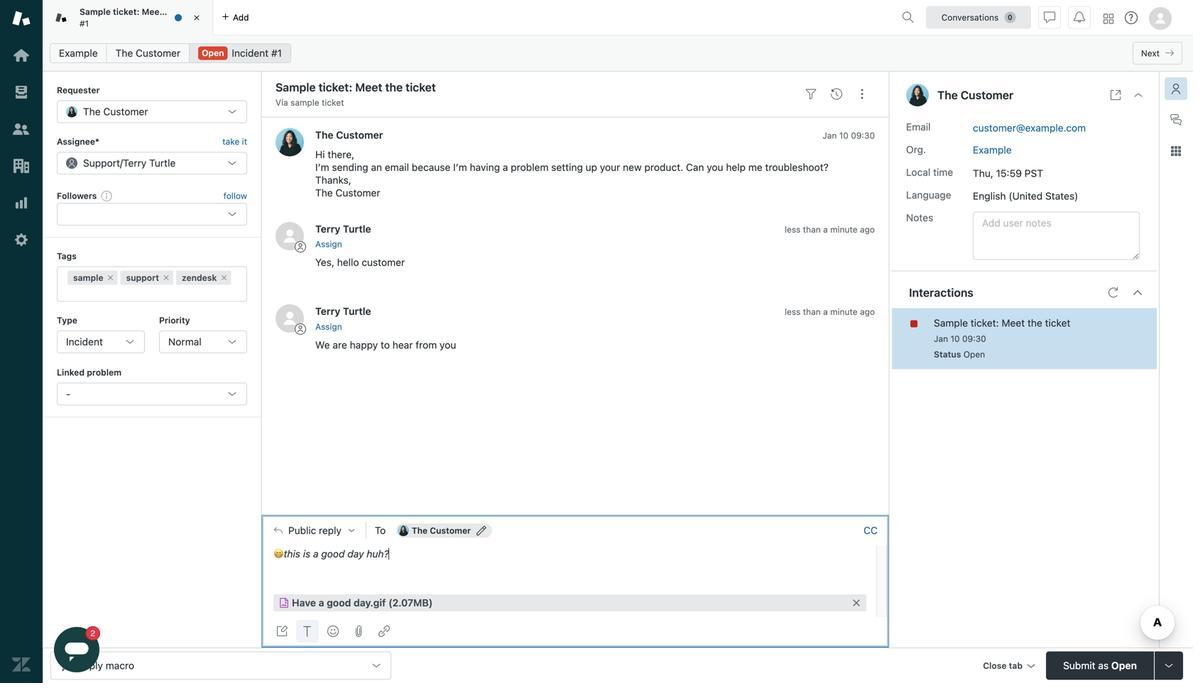Task type: describe. For each thing, give the bounding box(es) containing it.
assign for yes,
[[315, 239, 342, 249]]

conversationlabel log
[[261, 117, 889, 515]]

requester
[[57, 85, 100, 95]]

/
[[120, 157, 123, 169]]

followers
[[57, 191, 97, 201]]

format text image
[[302, 626, 313, 638]]

thu, 15:59 pst
[[973, 168, 1043, 179]]

2 vertical spatial open
[[1111, 660, 1137, 672]]

via sample ticket
[[276, 98, 344, 108]]

public reply
[[288, 525, 341, 537]]

support / terry turtle
[[83, 157, 176, 169]]

local
[[906, 167, 931, 178]]

😁️
[[274, 549, 284, 560]]

terry turtle link for are
[[315, 306, 371, 318]]

happy
[[350, 339, 378, 351]]

jan inside sample ticket: meet the ticket jan 10 09:30 status open
[[934, 334, 948, 344]]

view more details image
[[1110, 89, 1121, 101]]

customer up customer@example.com
[[961, 88, 1014, 102]]

incident for incident #1
[[232, 47, 269, 59]]

requester element
[[57, 100, 247, 123]]

cc button
[[864, 525, 878, 538]]

sample for sample ticket: meet the ticket #1
[[80, 7, 111, 17]]

conversations
[[941, 12, 999, 22]]

the customer inside secondary element
[[115, 47, 180, 59]]

thu,
[[973, 168, 993, 179]]

the right customer@example.com image
[[412, 526, 428, 536]]

jan 10 09:30
[[823, 131, 875, 141]]

up
[[586, 162, 597, 173]]

take it button
[[222, 135, 247, 149]]

macro
[[106, 660, 134, 672]]

time
[[933, 167, 953, 178]]

less than a minute ago for we are happy to hear from you
[[785, 307, 875, 317]]

(
[[388, 598, 392, 609]]

events image
[[831, 89, 842, 100]]

organizations image
[[12, 157, 31, 175]]

from
[[416, 339, 437, 351]]

states)
[[1045, 190, 1078, 202]]

submit as open
[[1063, 660, 1137, 672]]

terry turtle link for hello
[[315, 223, 371, 235]]

tab
[[1009, 662, 1023, 671]]

reply
[[319, 525, 341, 537]]

incident #1
[[232, 47, 282, 59]]

the inside secondary element
[[115, 47, 133, 59]]

because
[[412, 162, 450, 173]]

-
[[66, 388, 71, 400]]

views image
[[12, 83, 31, 102]]

the customer inside 'requester' element
[[83, 106, 148, 117]]

day.gif
[[354, 598, 386, 609]]

the customer link inside "conversationlabel" log
[[315, 129, 383, 141]]

ago for we are happy to hear from you
[[860, 307, 875, 317]]

public
[[288, 525, 316, 537]]

english
[[973, 190, 1006, 202]]

(united
[[1009, 190, 1043, 202]]

example for example "link" in the secondary element
[[59, 47, 98, 59]]

terry turtle assign for are
[[315, 306, 371, 332]]

support
[[83, 157, 120, 169]]

priority
[[159, 316, 190, 326]]

the inside hi there, i'm sending an email because i'm having a problem setting up your new product. can you help me troubleshoot? thanks, the customer
[[315, 187, 333, 199]]

are
[[333, 339, 347, 351]]

09:30 inside "conversationlabel" log
[[851, 131, 875, 141]]

less than a minute ago text field for we are happy to hear from you
[[785, 307, 875, 317]]

remove attachment image
[[851, 598, 862, 609]]

yes, hello customer
[[315, 257, 405, 269]]

format
[[309, 604, 337, 614]]

linked
[[57, 368, 85, 378]]

customer inside 'requester' element
[[103, 106, 148, 117]]

public reply button
[[261, 516, 366, 546]]

Jan 10 09:30 text field
[[934, 334, 986, 344]]

minute for yes, hello customer
[[830, 225, 858, 235]]

hear
[[393, 339, 413, 351]]

type
[[57, 316, 77, 326]]

is
[[303, 549, 310, 560]]

terry for we
[[315, 306, 340, 318]]

remove image for zendesk
[[220, 274, 228, 282]]

jan inside "conversationlabel" log
[[823, 131, 837, 141]]

normal button
[[159, 331, 247, 354]]

incident for incident
[[66, 336, 103, 348]]

close tab button
[[977, 652, 1040, 683]]

cc
[[864, 525, 878, 537]]

the customer link inside secondary element
[[106, 43, 190, 63]]

ticket for sample ticket: meet the ticket jan 10 09:30 status open
[[1045, 317, 1071, 329]]

than for yes, hello customer
[[803, 225, 821, 235]]

good inside public reply composer text box
[[321, 549, 345, 560]]

followers element
[[57, 203, 247, 226]]

format text
[[309, 604, 355, 614]]

admin image
[[12, 231, 31, 249]]

15:59
[[996, 168, 1022, 179]]

submit
[[1063, 660, 1095, 672]]

follow button
[[223, 190, 247, 202]]

the customer right user image
[[937, 88, 1014, 102]]

sample ticket: meet the ticket jan 10 09:30 status open
[[934, 317, 1071, 360]]

filter image
[[805, 89, 817, 100]]

thanks,
[[315, 174, 351, 186]]

user image
[[906, 84, 929, 107]]

meet for sample ticket: meet the ticket #1
[[142, 7, 163, 17]]

have a good day.gif link
[[292, 595, 386, 612]]

example link inside secondary element
[[50, 43, 107, 63]]

new
[[623, 162, 642, 173]]

minute for we are happy to hear from you
[[830, 307, 858, 317]]

terry inside assignee* element
[[123, 157, 147, 169]]

format text tooltip
[[300, 602, 364, 616]]

email
[[385, 162, 409, 173]]

hi
[[315, 149, 325, 160]]

meet for sample ticket: meet the ticket jan 10 09:30 status open
[[1002, 317, 1025, 329]]

next button
[[1133, 42, 1182, 65]]

language
[[906, 189, 951, 201]]

as
[[1098, 660, 1109, 672]]

customer up the there,
[[336, 129, 383, 141]]

the inside 'requester' element
[[83, 106, 101, 117]]

sending
[[332, 162, 368, 173]]

insert emojis image
[[327, 626, 339, 638]]

having
[[470, 162, 500, 173]]

avatar image for yes, hello customer
[[276, 222, 304, 251]]

assignee*
[[57, 137, 99, 147]]

Subject field
[[273, 79, 795, 96]]

open inside sample ticket: meet the ticket jan 10 09:30 status open
[[964, 350, 985, 360]]

have a good day.gif ( 2.07mb )
[[292, 598, 433, 609]]

zendesk products image
[[1104, 14, 1114, 24]]

linked problem
[[57, 368, 122, 378]]

1 avatar image from the top
[[276, 128, 304, 157]]

turtle for we
[[343, 306, 371, 318]]

0 horizontal spatial sample
[[73, 273, 103, 283]]

10 inside "conversationlabel" log
[[839, 131, 849, 141]]

ticket: for sample ticket: meet the ticket jan 10 09:30 status open
[[971, 317, 999, 329]]

yes,
[[315, 257, 334, 269]]

add button
[[213, 0, 257, 35]]

the for sample ticket: meet the ticket jan 10 09:30 status open
[[1028, 317, 1042, 329]]

turtle inside assignee* element
[[149, 157, 176, 169]]

the customer right customer@example.com image
[[412, 526, 471, 536]]

a inside hi there, i'm sending an email because i'm having a problem setting up your new product. can you help me troubleshoot? thanks, the customer
[[503, 162, 508, 173]]

less than a minute ago text field for yes, hello customer
[[785, 225, 875, 235]]

ticket actions image
[[856, 89, 868, 100]]

zendesk support image
[[12, 9, 31, 28]]

incident button
[[57, 331, 145, 354]]

close
[[983, 662, 1007, 671]]

email
[[906, 121, 931, 133]]

zendesk
[[182, 273, 217, 283]]

take
[[222, 137, 240, 147]]



Task type: locate. For each thing, give the bounding box(es) containing it.
0 vertical spatial assign button
[[315, 238, 342, 251]]

1 vertical spatial avatar image
[[276, 222, 304, 251]]

terry turtle assign up hello
[[315, 223, 371, 249]]

the customer up the there,
[[315, 129, 383, 141]]

assign up yes,
[[315, 239, 342, 249]]

less than a minute ago
[[785, 225, 875, 235], [785, 307, 875, 317]]

help
[[726, 162, 746, 173]]

the customer inside "conversationlabel" log
[[315, 129, 383, 141]]

0 horizontal spatial you
[[440, 339, 456, 351]]

assignee* element
[[57, 152, 247, 175]]

sample for sample ticket: meet the ticket jan 10 09:30 status open
[[934, 317, 968, 329]]

1 vertical spatial ticket:
[[971, 317, 999, 329]]

0 vertical spatial ticket
[[181, 7, 205, 17]]

org.
[[906, 144, 926, 156]]

1 vertical spatial assign
[[315, 322, 342, 332]]

tabs tab list
[[43, 0, 896, 36]]

2 horizontal spatial open
[[1111, 660, 1137, 672]]

0 horizontal spatial meet
[[142, 7, 163, 17]]

terry turtle link up hello
[[315, 223, 371, 235]]

the customer link
[[106, 43, 190, 63], [315, 129, 383, 141]]

example for the right example "link"
[[973, 144, 1012, 156]]

setting
[[551, 162, 583, 173]]

)
[[429, 598, 433, 609]]

0 horizontal spatial sample
[[80, 7, 111, 17]]

ticket: inside sample ticket: meet the ticket #1
[[113, 7, 140, 17]]

0 vertical spatial #1
[[80, 18, 89, 28]]

1 horizontal spatial the customer link
[[315, 129, 383, 141]]

example link up thu,
[[973, 144, 1012, 156]]

problem
[[511, 162, 549, 173], [87, 368, 122, 378]]

example up requester
[[59, 47, 98, 59]]

1 vertical spatial the
[[1028, 317, 1042, 329]]

0 horizontal spatial ticket:
[[113, 7, 140, 17]]

you right from
[[440, 339, 456, 351]]

1 less than a minute ago from the top
[[785, 225, 875, 235]]

the down sample ticket: meet the ticket #1
[[115, 47, 133, 59]]

turtle
[[149, 157, 176, 169], [343, 223, 371, 235], [343, 306, 371, 318]]

main element
[[0, 0, 43, 684]]

0 vertical spatial terry
[[123, 157, 147, 169]]

⁠⁠⁠⁠⁠⁠⁠this
[[284, 549, 300, 560]]

have
[[292, 598, 316, 609]]

the down requester
[[83, 106, 101, 117]]

less for we are happy to hear from you
[[785, 307, 801, 317]]

0 vertical spatial the
[[165, 7, 179, 17]]

jan down the events image
[[823, 131, 837, 141]]

meet inside sample ticket: meet the ticket #1
[[142, 7, 163, 17]]

notifications image
[[1074, 12, 1085, 23]]

assign for we
[[315, 322, 342, 332]]

open down close image
[[202, 48, 224, 58]]

2 less than a minute ago from the top
[[785, 307, 875, 317]]

huh?
[[367, 549, 389, 560]]

2 terry turtle link from the top
[[315, 306, 371, 318]]

0 horizontal spatial incident
[[66, 336, 103, 348]]

tags
[[57, 252, 77, 261]]

#1 inside secondary element
[[271, 47, 282, 59]]

0 vertical spatial sample
[[290, 98, 319, 108]]

remove image
[[162, 274, 170, 282]]

day
[[347, 549, 364, 560]]

customer up support / terry turtle
[[103, 106, 148, 117]]

next
[[1141, 48, 1160, 58]]

1 horizontal spatial jan
[[934, 334, 948, 344]]

hide composer image
[[570, 510, 581, 521]]

to
[[375, 525, 386, 537]]

get started image
[[12, 46, 31, 65]]

1 terry turtle link from the top
[[315, 223, 371, 235]]

your
[[600, 162, 620, 173]]

2 ago from the top
[[860, 307, 875, 317]]

ticket:
[[113, 7, 140, 17], [971, 317, 999, 329]]

remove image
[[106, 274, 115, 282], [220, 274, 228, 282]]

zendesk image
[[12, 656, 31, 675]]

assign up we
[[315, 322, 342, 332]]

1 vertical spatial 09:30
[[962, 334, 986, 344]]

1 vertical spatial open
[[964, 350, 985, 360]]

we
[[315, 339, 330, 351]]

less than a minute ago for yes, hello customer
[[785, 225, 875, 235]]

1 vertical spatial example link
[[973, 144, 1012, 156]]

0 vertical spatial ago
[[860, 225, 875, 235]]

terry turtle assign
[[315, 223, 371, 249], [315, 306, 371, 332]]

1 vertical spatial terry turtle assign
[[315, 306, 371, 332]]

terry turtle link up "are"
[[315, 306, 371, 318]]

the customer link down sample ticket: meet the ticket #1
[[106, 43, 190, 63]]

1 vertical spatial less
[[785, 307, 801, 317]]

the customer down requester
[[83, 106, 148, 117]]

meet inside sample ticket: meet the ticket jan 10 09:30 status open
[[1002, 317, 1025, 329]]

2 than from the top
[[803, 307, 821, 317]]

3 avatar image from the top
[[276, 305, 304, 333]]

customers image
[[12, 120, 31, 138]]

apply macro
[[77, 660, 134, 672]]

follow
[[223, 191, 247, 201]]

2 less from the top
[[785, 307, 801, 317]]

0 vertical spatial avatar image
[[276, 128, 304, 157]]

the for sample ticket: meet the ticket #1
[[165, 7, 179, 17]]

1 vertical spatial good
[[327, 598, 351, 609]]

0 vertical spatial terry turtle assign
[[315, 223, 371, 249]]

#1 right zendesk support image
[[80, 18, 89, 28]]

the right user image
[[937, 88, 958, 102]]

you inside hi there, i'm sending an email because i'm having a problem setting up your new product. can you help me troubleshoot? thanks, the customer
[[707, 162, 723, 173]]

support
[[126, 273, 159, 283]]

1 horizontal spatial sample
[[290, 98, 319, 108]]

1 horizontal spatial you
[[707, 162, 723, 173]]

conversations button
[[926, 6, 1031, 29]]

1 vertical spatial terry
[[315, 223, 340, 235]]

a inside public reply composer text box
[[313, 549, 319, 560]]

1 than from the top
[[803, 225, 821, 235]]

incident down add
[[232, 47, 269, 59]]

0 vertical spatial good
[[321, 549, 345, 560]]

1 horizontal spatial remove image
[[220, 274, 228, 282]]

apply
[[77, 660, 103, 672]]

hi there, i'm sending an email because i'm having a problem setting up your new product. can you help me troubleshoot? thanks, the customer
[[315, 149, 829, 199]]

Jan 10 09:30 text field
[[823, 131, 875, 141]]

terry for yes,
[[315, 223, 340, 235]]

1 vertical spatial less than a minute ago text field
[[785, 307, 875, 317]]

2 assign button from the top
[[315, 321, 342, 333]]

0 horizontal spatial 09:30
[[851, 131, 875, 141]]

1 vertical spatial meet
[[1002, 317, 1025, 329]]

than for we are happy to hear from you
[[803, 307, 821, 317]]

ticket: inside sample ticket: meet the ticket jan 10 09:30 status open
[[971, 317, 999, 329]]

0 vertical spatial 09:30
[[851, 131, 875, 141]]

assign button
[[315, 238, 342, 251], [315, 321, 342, 333]]

open right as
[[1111, 660, 1137, 672]]

1 less than a minute ago text field from the top
[[785, 225, 875, 235]]

1 horizontal spatial open
[[964, 350, 985, 360]]

notes
[[906, 212, 933, 224]]

incident down type
[[66, 336, 103, 348]]

1 assign button from the top
[[315, 238, 342, 251]]

customer down sending
[[336, 187, 380, 199]]

ticket for sample ticket: meet the ticket #1
[[181, 7, 205, 17]]

customer inside secondary element
[[136, 47, 180, 59]]

Public reply composer text field
[[268, 546, 872, 576]]

0 horizontal spatial remove image
[[106, 274, 115, 282]]

0 horizontal spatial i'm
[[315, 162, 329, 173]]

take it
[[222, 137, 247, 147]]

1 remove image from the left
[[106, 274, 115, 282]]

1 vertical spatial problem
[[87, 368, 122, 378]]

customer inside hi there, i'm sending an email because i'm having a problem setting up your new product. can you help me troubleshoot? thanks, the customer
[[336, 187, 380, 199]]

0 horizontal spatial example
[[59, 47, 98, 59]]

assign button up yes,
[[315, 238, 342, 251]]

the customer link up the there,
[[315, 129, 383, 141]]

1 horizontal spatial ticket:
[[971, 317, 999, 329]]

open
[[202, 48, 224, 58], [964, 350, 985, 360], [1111, 660, 1137, 672]]

interactions
[[909, 286, 974, 300]]

terry right support
[[123, 157, 147, 169]]

remove image right zendesk
[[220, 274, 228, 282]]

ticket: up jan 10 09:30 text field
[[971, 317, 999, 329]]

customer context image
[[1170, 83, 1182, 94]]

reporting image
[[12, 194, 31, 212]]

09:30 down ticket actions icon
[[851, 131, 875, 141]]

avatar image
[[276, 128, 304, 157], [276, 222, 304, 251], [276, 305, 304, 333]]

open inside secondary element
[[202, 48, 224, 58]]

0 vertical spatial turtle
[[149, 157, 176, 169]]

english (united states)
[[973, 190, 1078, 202]]

close tab
[[983, 662, 1023, 671]]

turtle up "yes, hello customer"
[[343, 223, 371, 235]]

problem inside hi there, i'm sending an email because i'm having a problem setting up your new product. can you help me troubleshoot? thanks, the customer
[[511, 162, 549, 173]]

0 horizontal spatial open
[[202, 48, 224, 58]]

turtle for yes,
[[343, 223, 371, 235]]

2 remove image from the left
[[220, 274, 228, 282]]

incident
[[232, 47, 269, 59], [66, 336, 103, 348]]

less than a minute ago text field
[[785, 225, 875, 235], [785, 307, 875, 317]]

terry
[[123, 157, 147, 169], [315, 223, 340, 235], [315, 306, 340, 318]]

i'm down hi
[[315, 162, 329, 173]]

button displays agent's chat status as invisible. image
[[1044, 12, 1055, 23]]

can
[[686, 162, 704, 173]]

10 inside sample ticket: meet the ticket jan 10 09:30 status open
[[951, 334, 960, 344]]

1 horizontal spatial incident
[[232, 47, 269, 59]]

an
[[371, 162, 382, 173]]

apps image
[[1170, 146, 1182, 157]]

sample ticket: meet the ticket #1
[[80, 7, 205, 28]]

problem down the incident popup button
[[87, 368, 122, 378]]

1 vertical spatial #1
[[271, 47, 282, 59]]

sample right via
[[290, 98, 319, 108]]

less for yes, hello customer
[[785, 225, 801, 235]]

0 vertical spatial less than a minute ago
[[785, 225, 875, 235]]

it
[[242, 137, 247, 147]]

0 vertical spatial 10
[[839, 131, 849, 141]]

10 up status
[[951, 334, 960, 344]]

0 horizontal spatial jan
[[823, 131, 837, 141]]

i'm left having
[[453, 162, 467, 173]]

0 vertical spatial minute
[[830, 225, 858, 235]]

ticket
[[181, 7, 205, 17], [322, 98, 344, 108], [1045, 317, 1071, 329]]

status
[[934, 350, 961, 360]]

sample down tags at top
[[73, 273, 103, 283]]

2 i'm from the left
[[453, 162, 467, 173]]

0 vertical spatial the customer link
[[106, 43, 190, 63]]

normal
[[168, 336, 201, 348]]

assign
[[315, 239, 342, 249], [315, 322, 342, 332]]

2 vertical spatial avatar image
[[276, 305, 304, 333]]

problem left setting
[[511, 162, 549, 173]]

assign button for we
[[315, 321, 342, 333]]

1 horizontal spatial i'm
[[453, 162, 467, 173]]

tab containing sample ticket: meet the ticket
[[43, 0, 213, 36]]

sample inside sample ticket: meet the ticket jan 10 09:30 status open
[[934, 317, 968, 329]]

2 minute from the top
[[830, 307, 858, 317]]

Add user notes text field
[[973, 212, 1140, 260]]

😁️ ⁠⁠⁠⁠⁠⁠⁠this is a good day huh?
[[274, 549, 389, 560]]

0 horizontal spatial problem
[[87, 368, 122, 378]]

0 vertical spatial example link
[[50, 43, 107, 63]]

2 terry turtle assign from the top
[[315, 306, 371, 332]]

example
[[59, 47, 98, 59], [973, 144, 1012, 156]]

1 vertical spatial turtle
[[343, 223, 371, 235]]

2 avatar image from the top
[[276, 222, 304, 251]]

0 horizontal spatial #1
[[80, 18, 89, 28]]

secondary element
[[43, 39, 1193, 67]]

meet
[[142, 7, 163, 17], [1002, 317, 1025, 329]]

1 minute from the top
[[830, 225, 858, 235]]

a
[[503, 162, 508, 173], [823, 225, 828, 235], [823, 307, 828, 317], [313, 549, 319, 560], [319, 598, 324, 609]]

1 vertical spatial the customer link
[[315, 129, 383, 141]]

1 i'm from the left
[[315, 162, 329, 173]]

assign button up we
[[315, 321, 342, 333]]

get help image
[[1125, 11, 1138, 24]]

terry up yes,
[[315, 223, 340, 235]]

1 ago from the top
[[860, 225, 875, 235]]

2 vertical spatial terry
[[315, 306, 340, 318]]

example link
[[50, 43, 107, 63], [973, 144, 1012, 156]]

1 vertical spatial minute
[[830, 307, 858, 317]]

draft mode image
[[276, 626, 288, 638]]

less
[[785, 225, 801, 235], [785, 307, 801, 317]]

we are happy to hear from you
[[315, 339, 456, 351]]

1 horizontal spatial meet
[[1002, 317, 1025, 329]]

example up thu,
[[973, 144, 1012, 156]]

linked problem element
[[57, 383, 247, 406]]

you right can
[[707, 162, 723, 173]]

0 horizontal spatial 10
[[839, 131, 849, 141]]

example link up requester
[[50, 43, 107, 63]]

2 vertical spatial ticket
[[1045, 317, 1071, 329]]

0 vertical spatial ticket:
[[113, 7, 140, 17]]

terry turtle assign for hello
[[315, 223, 371, 249]]

10 down the events image
[[839, 131, 849, 141]]

close image
[[1133, 89, 1144, 101]]

0 vertical spatial less
[[785, 225, 801, 235]]

0 vertical spatial you
[[707, 162, 723, 173]]

0 vertical spatial meet
[[142, 7, 163, 17]]

1 terry turtle assign from the top
[[315, 223, 371, 249]]

customer
[[136, 47, 180, 59], [961, 88, 1014, 102], [103, 106, 148, 117], [336, 129, 383, 141], [336, 187, 380, 199], [430, 526, 471, 536]]

1 vertical spatial assign button
[[315, 321, 342, 333]]

0 vertical spatial example
[[59, 47, 98, 59]]

terry turtle link
[[315, 223, 371, 235], [315, 306, 371, 318]]

assign button for yes,
[[315, 238, 342, 251]]

the inside sample ticket: meet the ticket #1
[[165, 7, 179, 17]]

product.
[[644, 162, 683, 173]]

close image
[[190, 11, 204, 25]]

1 horizontal spatial problem
[[511, 162, 549, 173]]

1 vertical spatial incident
[[66, 336, 103, 348]]

1 horizontal spatial example link
[[973, 144, 1012, 156]]

1 vertical spatial jan
[[934, 334, 948, 344]]

1 horizontal spatial ticket
[[322, 98, 344, 108]]

the customer down sample ticket: meet the ticket #1
[[115, 47, 180, 59]]

0 horizontal spatial example link
[[50, 43, 107, 63]]

1 vertical spatial example
[[973, 144, 1012, 156]]

open down jan 10 09:30 text field
[[964, 350, 985, 360]]

jan up status
[[934, 334, 948, 344]]

2 assign from the top
[[315, 322, 342, 332]]

1 horizontal spatial 09:30
[[962, 334, 986, 344]]

2 vertical spatial turtle
[[343, 306, 371, 318]]

#1 up via
[[271, 47, 282, 59]]

via
[[276, 98, 288, 108]]

0 vertical spatial incident
[[232, 47, 269, 59]]

edit user image
[[477, 526, 487, 536]]

tab
[[43, 0, 213, 36]]

0 vertical spatial than
[[803, 225, 821, 235]]

info on adding followers image
[[101, 190, 112, 202]]

10
[[839, 131, 849, 141], [951, 334, 960, 344]]

remove image left support
[[106, 274, 115, 282]]

jan
[[823, 131, 837, 141], [934, 334, 948, 344]]

0 vertical spatial terry turtle link
[[315, 223, 371, 235]]

1 horizontal spatial sample
[[934, 317, 968, 329]]

sample
[[290, 98, 319, 108], [73, 273, 103, 283]]

turtle right / at the left top of the page
[[149, 157, 176, 169]]

you
[[707, 162, 723, 173], [440, 339, 456, 351]]

#1
[[80, 18, 89, 28], [271, 47, 282, 59]]

09:30 down interactions
[[962, 334, 986, 344]]

1 vertical spatial than
[[803, 307, 821, 317]]

i'm
[[315, 162, 329, 173], [453, 162, 467, 173]]

avatar image for we are happy to hear from you
[[276, 305, 304, 333]]

1 vertical spatial terry turtle link
[[315, 306, 371, 318]]

minute
[[830, 225, 858, 235], [830, 307, 858, 317]]

0 vertical spatial problem
[[511, 162, 549, 173]]

add link (cmd k) image
[[379, 626, 390, 638]]

there,
[[328, 149, 354, 160]]

0 horizontal spatial the
[[165, 7, 179, 17]]

customer@example.com
[[973, 122, 1086, 134]]

customer left edit user image
[[430, 526, 471, 536]]

ticket: for sample ticket: meet the ticket #1
[[113, 7, 140, 17]]

0 vertical spatial sample
[[80, 7, 111, 17]]

0 vertical spatial open
[[202, 48, 224, 58]]

09:30 inside sample ticket: meet the ticket jan 10 09:30 status open
[[962, 334, 986, 344]]

to
[[381, 339, 390, 351]]

the up hi
[[315, 129, 333, 141]]

incident inside popup button
[[66, 336, 103, 348]]

add attachment image
[[353, 626, 364, 638]]

the down thanks, on the top
[[315, 187, 333, 199]]

1 horizontal spatial 10
[[951, 334, 960, 344]]

terry up we
[[315, 306, 340, 318]]

1 vertical spatial ago
[[860, 307, 875, 317]]

1 vertical spatial you
[[440, 339, 456, 351]]

customer down sample ticket: meet the ticket #1
[[136, 47, 180, 59]]

displays possible ticket submission types image
[[1163, 661, 1175, 672]]

1 vertical spatial ticket
[[322, 98, 344, 108]]

ticket inside sample ticket: meet the ticket jan 10 09:30 status open
[[1045, 317, 1071, 329]]

ticket: left close image
[[113, 7, 140, 17]]

ago for yes, hello customer
[[860, 225, 875, 235]]

ticket inside sample ticket: meet the ticket #1
[[181, 7, 205, 17]]

2 less than a minute ago text field from the top
[[785, 307, 875, 317]]

me
[[748, 162, 763, 173]]

sample inside sample ticket: meet the ticket #1
[[80, 7, 111, 17]]

0 vertical spatial assign
[[315, 239, 342, 249]]

remove image for sample
[[106, 274, 115, 282]]

pst
[[1025, 168, 1043, 179]]

0 vertical spatial less than a minute ago text field
[[785, 225, 875, 235]]

customer@example.com image
[[398, 525, 409, 537]]

1 assign from the top
[[315, 239, 342, 249]]

terry turtle assign up "are"
[[315, 306, 371, 332]]

the inside sample ticket: meet the ticket jan 10 09:30 status open
[[1028, 317, 1042, 329]]

2 horizontal spatial ticket
[[1045, 317, 1071, 329]]

1 vertical spatial less than a minute ago
[[785, 307, 875, 317]]

incident inside secondary element
[[232, 47, 269, 59]]

example inside example "link"
[[59, 47, 98, 59]]

1 less from the top
[[785, 225, 801, 235]]

#1 inside sample ticket: meet the ticket #1
[[80, 18, 89, 28]]

1 horizontal spatial #1
[[271, 47, 282, 59]]

hello
[[337, 257, 359, 269]]

turtle up "happy" in the left of the page
[[343, 306, 371, 318]]

0 horizontal spatial ticket
[[181, 7, 205, 17]]



Task type: vqa. For each thing, say whether or not it's contained in the screenshot.
is
yes



